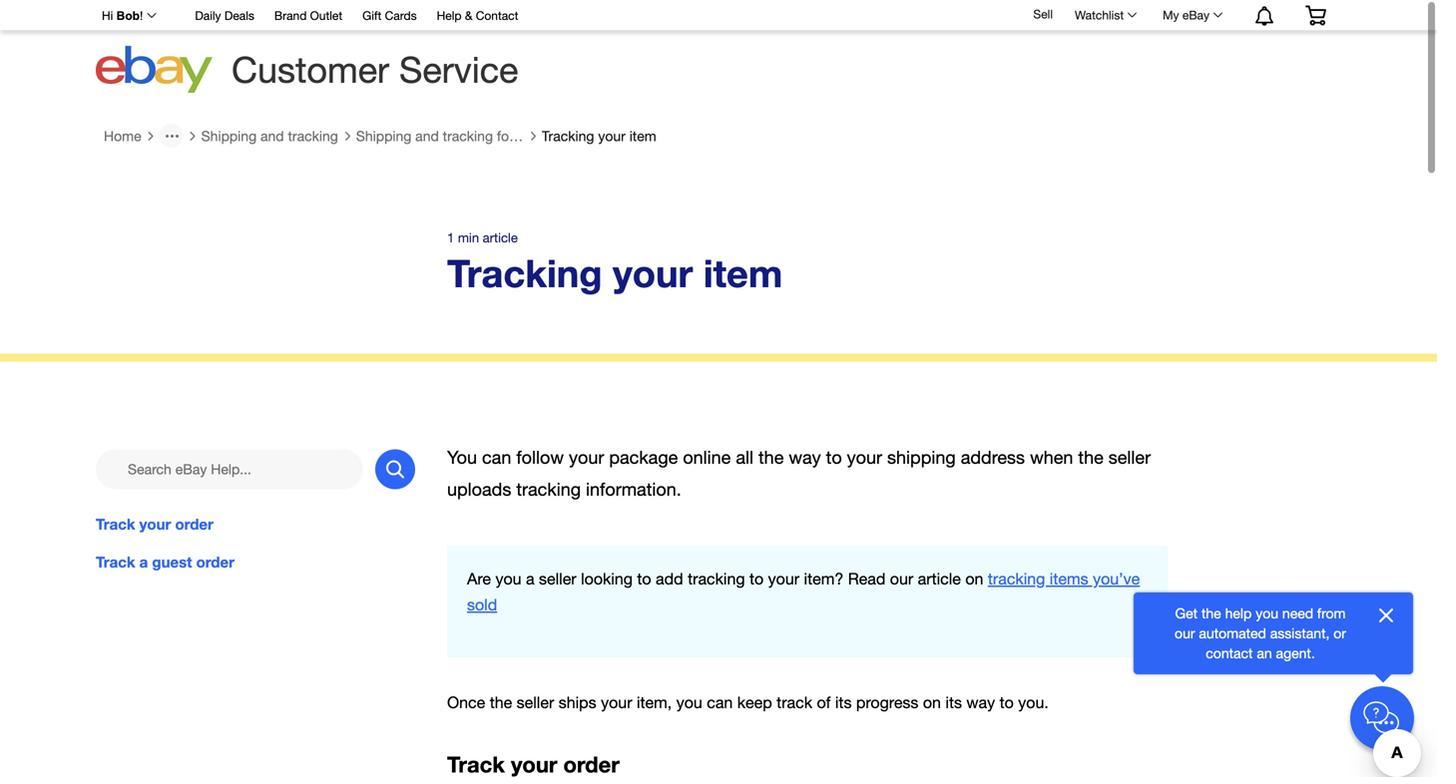 Task type: describe. For each thing, give the bounding box(es) containing it.
track a guest order link
[[96, 552, 415, 574]]

are you a seller looking to add tracking to your item? read our article on
[[467, 570, 988, 588]]

1 vertical spatial seller
[[539, 570, 577, 588]]

shipping and tracking link
[[201, 128, 338, 145]]

customer service
[[232, 48, 518, 90]]

can inside you can follow your package online all the way to your shipping address when the seller uploads tracking information.
[[482, 447, 511, 468]]

help & contact link
[[437, 5, 519, 27]]

sell
[[1034, 7, 1053, 21]]

2 vertical spatial seller
[[517, 694, 554, 712]]

online
[[683, 447, 731, 468]]

sell link
[[1025, 7, 1062, 21]]

help
[[437, 8, 462, 22]]

tracking your item
[[542, 128, 657, 144]]

tracking inside you can follow your package online all the way to your shipping address when the seller uploads tracking information.
[[516, 479, 581, 500]]

hi
[[102, 9, 113, 22]]

tracking down customer
[[288, 128, 338, 144]]

cards
[[385, 8, 417, 22]]

buyers
[[518, 128, 560, 144]]

item,
[[637, 694, 672, 712]]

track for track your order
[[96, 516, 135, 534]]

you've
[[1093, 570, 1140, 588]]

help
[[1226, 605, 1252, 622]]

the right all
[[759, 447, 784, 468]]

tracking right add on the left
[[688, 570, 745, 588]]

shipping and tracking for buyers
[[356, 128, 560, 144]]

customer
[[232, 48, 389, 90]]

or
[[1334, 625, 1347, 642]]

you inside get the help you need from our automated assistant, or contact an agent.
[[1256, 605, 1279, 622]]

brand
[[274, 8, 307, 22]]

once
[[447, 694, 485, 712]]

track for track a guest order
[[96, 554, 135, 572]]

automated
[[1199, 625, 1267, 642]]

items
[[1050, 570, 1089, 588]]

0 horizontal spatial you
[[496, 570, 522, 588]]

item inside the 1 min article tracking your item
[[704, 251, 783, 296]]

watchlist link
[[1064, 3, 1146, 27]]

my ebay
[[1163, 8, 1210, 22]]

bob
[[116, 9, 140, 22]]

an
[[1257, 645, 1273, 662]]

my
[[1163, 8, 1180, 22]]

looking
[[581, 570, 633, 588]]

track your order
[[96, 516, 213, 534]]

!
[[140, 9, 143, 22]]

tracking inside the 1 min article tracking your item
[[447, 251, 602, 296]]

2 vertical spatial you
[[677, 694, 703, 712]]

0 horizontal spatial a
[[139, 554, 148, 572]]

watchlist
[[1075, 8, 1124, 22]]

get the help you need from our automated assistant, or contact an agent. tooltip
[[1166, 604, 1356, 664]]

home
[[104, 128, 141, 144]]

shipping and tracking
[[201, 128, 338, 144]]

to left add on the left
[[637, 570, 652, 588]]

tracking your item link
[[542, 128, 657, 145]]

for
[[497, 128, 514, 144]]

1 min article tracking your item
[[447, 230, 783, 296]]

brand outlet link
[[274, 5, 343, 27]]

uploads
[[447, 479, 511, 500]]

track your order link
[[96, 514, 415, 536]]

package
[[609, 447, 678, 468]]

shipping and tracking for buyers link
[[356, 128, 560, 145]]

seller inside you can follow your package online all the way to your shipping address when the seller uploads tracking information.
[[1109, 447, 1151, 468]]

service
[[399, 48, 518, 90]]

0 vertical spatial item
[[630, 128, 657, 144]]

&
[[465, 8, 473, 22]]

article inside the 1 min article tracking your item
[[483, 230, 518, 246]]

sold
[[467, 596, 497, 614]]

deals
[[225, 8, 254, 22]]

of
[[817, 694, 831, 712]]

daily deals
[[195, 8, 254, 22]]

help & contact
[[437, 8, 519, 22]]

need
[[1283, 605, 1314, 622]]

and for shipping and tracking for buyers
[[415, 128, 439, 144]]

account navigation
[[91, 0, 1342, 31]]

home link
[[104, 128, 141, 145]]

our inside main content
[[890, 570, 914, 588]]

when
[[1030, 447, 1074, 468]]

1 vertical spatial article
[[918, 570, 961, 588]]

tracking items you've sold
[[467, 570, 1140, 614]]

customer service banner
[[91, 0, 1342, 100]]



Task type: vqa. For each thing, say whether or not it's contained in the screenshot.
The Wetsuits & Drysuits
no



Task type: locate. For each thing, give the bounding box(es) containing it.
and down service
[[415, 128, 439, 144]]

shipping for shipping and tracking
[[201, 128, 257, 144]]

1 vertical spatial track
[[96, 554, 135, 572]]

contact
[[1206, 645, 1253, 662]]

track
[[777, 694, 813, 712]]

you.
[[1019, 694, 1049, 712]]

1 shipping from the left
[[201, 128, 257, 144]]

1 horizontal spatial on
[[966, 570, 984, 588]]

can
[[482, 447, 511, 468], [707, 694, 733, 712]]

the right the when
[[1079, 447, 1104, 468]]

1 horizontal spatial shipping
[[356, 128, 412, 144]]

tracking
[[288, 128, 338, 144], [443, 128, 493, 144], [516, 479, 581, 500], [688, 570, 745, 588], [988, 570, 1046, 588]]

information.
[[586, 479, 682, 500]]

on for progress
[[923, 694, 941, 712]]

1 its from the left
[[835, 694, 852, 712]]

its
[[835, 694, 852, 712], [946, 694, 962, 712]]

tracking inside tracking items you've sold
[[988, 570, 1046, 588]]

a
[[139, 554, 148, 572], [526, 570, 535, 588]]

and down customer
[[261, 128, 284, 144]]

0 horizontal spatial its
[[835, 694, 852, 712]]

1 horizontal spatial article
[[918, 570, 961, 588]]

order inside track a guest order link
[[196, 554, 235, 572]]

on left the items
[[966, 570, 984, 588]]

way inside you can follow your package online all the way to your shipping address when the seller uploads tracking information.
[[789, 447, 821, 468]]

order up guest
[[175, 516, 213, 534]]

1 vertical spatial item
[[704, 251, 783, 296]]

and
[[261, 128, 284, 144], [415, 128, 439, 144]]

1 vertical spatial can
[[707, 694, 733, 712]]

0 vertical spatial tracking
[[542, 128, 594, 144]]

once the seller ships your item, you can keep track of its progress on its way to you.
[[447, 694, 1049, 712]]

0 horizontal spatial on
[[923, 694, 941, 712]]

daily
[[195, 8, 221, 22]]

add
[[656, 570, 683, 588]]

contact
[[476, 8, 519, 22]]

to
[[826, 447, 842, 468], [637, 570, 652, 588], [750, 570, 764, 588], [1000, 694, 1014, 712]]

can left the keep
[[707, 694, 733, 712]]

0 horizontal spatial shipping
[[201, 128, 257, 144]]

progress
[[856, 694, 919, 712]]

item? read
[[804, 570, 886, 588]]

a right are
[[526, 570, 535, 588]]

0 vertical spatial on
[[966, 570, 984, 588]]

0 vertical spatial can
[[482, 447, 511, 468]]

article
[[483, 230, 518, 246], [918, 570, 961, 588]]

the inside get the help you need from our automated assistant, or contact an agent.
[[1202, 605, 1222, 622]]

tracking right for
[[542, 128, 594, 144]]

our right item? read
[[890, 570, 914, 588]]

article right item? read
[[918, 570, 961, 588]]

1 vertical spatial order
[[196, 554, 235, 572]]

shipping
[[888, 447, 956, 468]]

0 vertical spatial our
[[890, 570, 914, 588]]

on
[[966, 570, 984, 588], [923, 694, 941, 712]]

shipping for shipping and tracking for buyers
[[356, 128, 412, 144]]

order inside 'track your order' link
[[175, 516, 213, 534]]

1 horizontal spatial item
[[704, 251, 783, 296]]

you
[[496, 570, 522, 588], [1256, 605, 1279, 622], [677, 694, 703, 712]]

track up track a guest order
[[96, 516, 135, 534]]

keep
[[738, 694, 772, 712]]

the
[[759, 447, 784, 468], [1079, 447, 1104, 468], [1202, 605, 1222, 622], [490, 694, 512, 712]]

1 vertical spatial our
[[1175, 625, 1196, 642]]

0 horizontal spatial and
[[261, 128, 284, 144]]

hi bob !
[[102, 9, 143, 22]]

daily deals link
[[195, 5, 254, 27]]

1 and from the left
[[261, 128, 284, 144]]

1 horizontal spatial a
[[526, 570, 535, 588]]

1 vertical spatial way
[[967, 694, 995, 712]]

1 track from the top
[[96, 516, 135, 534]]

tracking down "min"
[[447, 251, 602, 296]]

seller
[[1109, 447, 1151, 468], [539, 570, 577, 588], [517, 694, 554, 712]]

0 horizontal spatial way
[[789, 447, 821, 468]]

order right guest
[[196, 554, 235, 572]]

tracking left the items
[[988, 570, 1046, 588]]

track down track your order
[[96, 554, 135, 572]]

2 and from the left
[[415, 128, 439, 144]]

follow
[[516, 447, 564, 468]]

shipping
[[201, 128, 257, 144], [356, 128, 412, 144]]

1 horizontal spatial and
[[415, 128, 439, 144]]

from
[[1318, 605, 1346, 622]]

your
[[598, 128, 626, 144], [613, 251, 693, 296], [569, 447, 604, 468], [847, 447, 883, 468], [139, 516, 171, 534], [768, 570, 800, 588], [601, 694, 632, 712]]

your shopping cart image
[[1305, 5, 1328, 25]]

1 horizontal spatial can
[[707, 694, 733, 712]]

2 shipping from the left
[[356, 128, 412, 144]]

gift cards link
[[363, 5, 417, 27]]

0 vertical spatial order
[[175, 516, 213, 534]]

track a guest order
[[96, 554, 235, 572]]

on for article
[[966, 570, 984, 588]]

seller left ships
[[517, 694, 554, 712]]

agent.
[[1276, 645, 1316, 662]]

you right are
[[496, 570, 522, 588]]

way
[[789, 447, 821, 468], [967, 694, 995, 712]]

get the help you need from our automated assistant, or contact an agent.
[[1175, 605, 1347, 662]]

tracking down follow
[[516, 479, 581, 500]]

to right add on the left
[[750, 570, 764, 588]]

0 horizontal spatial article
[[483, 230, 518, 246]]

my ebay link
[[1152, 3, 1232, 27]]

0 vertical spatial seller
[[1109, 447, 1151, 468]]

tracking your item main content
[[0, 116, 1438, 778]]

1 horizontal spatial its
[[946, 694, 962, 712]]

all
[[736, 447, 754, 468]]

are
[[467, 570, 491, 588]]

our
[[890, 570, 914, 588], [1175, 625, 1196, 642]]

0 horizontal spatial item
[[630, 128, 657, 144]]

brand outlet
[[274, 8, 343, 22]]

seller right the when
[[1109, 447, 1151, 468]]

1 horizontal spatial you
[[677, 694, 703, 712]]

our inside get the help you need from our automated assistant, or contact an agent.
[[1175, 625, 1196, 642]]

1 horizontal spatial way
[[967, 694, 995, 712]]

2 its from the left
[[946, 694, 962, 712]]

a left guest
[[139, 554, 148, 572]]

to inside you can follow your package online all the way to your shipping address when the seller uploads tracking information.
[[826, 447, 842, 468]]

2 horizontal spatial you
[[1256, 605, 1279, 622]]

way left you.
[[967, 694, 995, 712]]

0 horizontal spatial our
[[890, 570, 914, 588]]

order
[[175, 516, 213, 534], [196, 554, 235, 572]]

min
[[458, 230, 479, 246]]

0 vertical spatial way
[[789, 447, 821, 468]]

address
[[961, 447, 1025, 468]]

1 vertical spatial you
[[1256, 605, 1279, 622]]

2 track from the top
[[96, 554, 135, 572]]

gift cards
[[363, 8, 417, 22]]

your inside the 1 min article tracking your item
[[613, 251, 693, 296]]

get
[[1176, 605, 1198, 622]]

0 horizontal spatial can
[[482, 447, 511, 468]]

you
[[447, 447, 477, 468]]

outlet
[[310, 8, 343, 22]]

1 horizontal spatial our
[[1175, 625, 1196, 642]]

seller left 'looking'
[[539, 570, 577, 588]]

you can follow your package online all the way to your shipping address when the seller uploads tracking information.
[[447, 447, 1151, 500]]

ebay
[[1183, 8, 1210, 22]]

you right help
[[1256, 605, 1279, 622]]

assistant,
[[1271, 625, 1330, 642]]

0 vertical spatial article
[[483, 230, 518, 246]]

the right get
[[1202, 605, 1222, 622]]

article right "min"
[[483, 230, 518, 246]]

1 vertical spatial tracking
[[447, 251, 602, 296]]

way right all
[[789, 447, 821, 468]]

tracking items you've sold link
[[467, 570, 1140, 614]]

you right item,
[[677, 694, 703, 712]]

1 vertical spatial on
[[923, 694, 941, 712]]

and for shipping and tracking
[[261, 128, 284, 144]]

our down get
[[1175, 625, 1196, 642]]

gift
[[363, 8, 382, 22]]

tracking left for
[[443, 128, 493, 144]]

0 vertical spatial you
[[496, 570, 522, 588]]

its right the of
[[835, 694, 852, 712]]

to left shipping
[[826, 447, 842, 468]]

0 vertical spatial track
[[96, 516, 135, 534]]

1
[[447, 230, 454, 246]]

guest
[[152, 554, 192, 572]]

Search eBay Help... text field
[[96, 450, 363, 490]]

tracking
[[542, 128, 594, 144], [447, 251, 602, 296]]

track
[[96, 516, 135, 534], [96, 554, 135, 572]]

ships
[[559, 694, 597, 712]]

on right progress
[[923, 694, 941, 712]]

to left you.
[[1000, 694, 1014, 712]]

can right you
[[482, 447, 511, 468]]

its right progress
[[946, 694, 962, 712]]

the right once
[[490, 694, 512, 712]]



